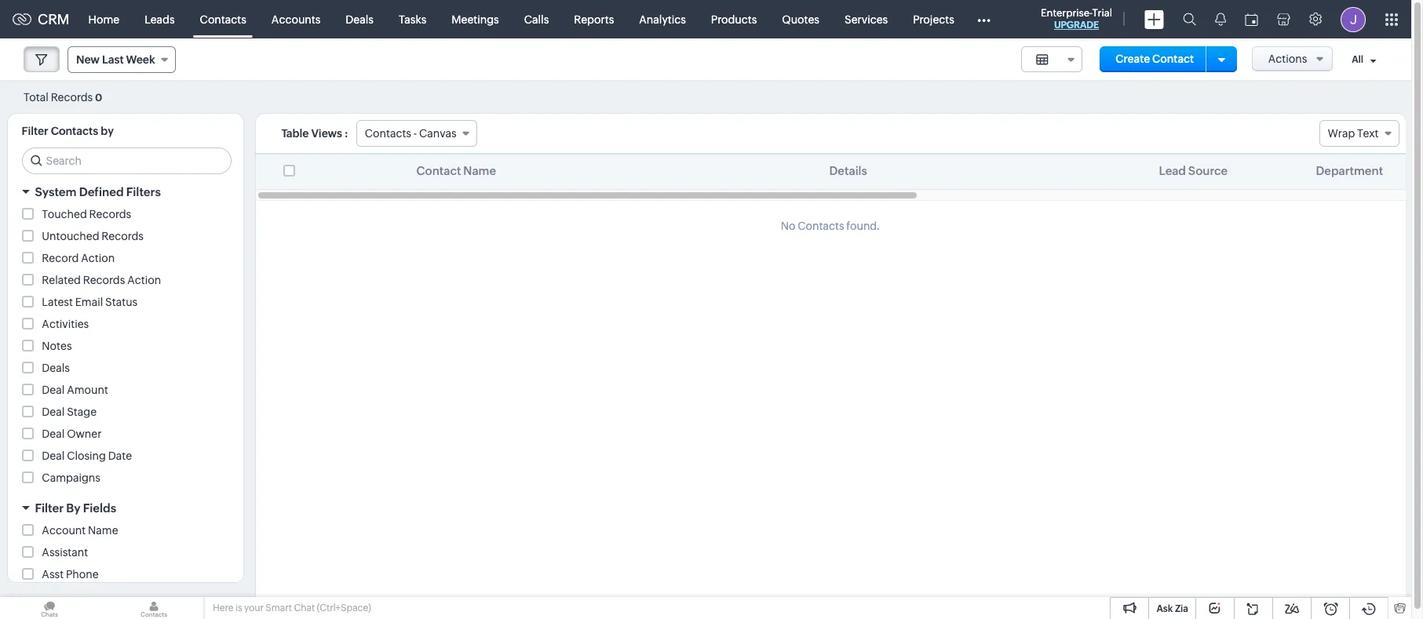 Task type: vqa. For each thing, say whether or not it's contained in the screenshot.
Closing
yes



Task type: locate. For each thing, give the bounding box(es) containing it.
calendar image
[[1245, 13, 1258, 26]]

owner
[[67, 428, 102, 440]]

services link
[[832, 0, 901, 38]]

action up status
[[127, 274, 161, 287]]

Other Modules field
[[967, 7, 1001, 32]]

untouched records
[[42, 230, 144, 243]]

zia
[[1175, 604, 1188, 615]]

meetings link
[[439, 0, 512, 38]]

deals left 'tasks' link
[[346, 13, 374, 26]]

filters
[[126, 185, 161, 199]]

here
[[213, 603, 234, 614]]

latest email status
[[42, 296, 138, 308]]

contacts right "no" on the top right of page
[[798, 220, 844, 232]]

(ctrl+space)
[[317, 603, 371, 614]]

account
[[42, 524, 86, 537]]

0 vertical spatial filter
[[22, 125, 48, 137]]

filter left by
[[35, 502, 64, 515]]

phone
[[66, 568, 99, 581]]

records for total
[[51, 91, 93, 103]]

views
[[311, 127, 342, 140]]

deal up campaigns
[[42, 450, 65, 462]]

action
[[81, 252, 115, 265], [127, 274, 161, 287]]

1 deal from the top
[[42, 384, 65, 396]]

products
[[711, 13, 757, 26]]

deal down deal stage
[[42, 428, 65, 440]]

0 vertical spatial name
[[463, 164, 496, 177]]

contact right create
[[1152, 53, 1194, 65]]

:
[[345, 127, 348, 140]]

latest
[[42, 296, 73, 308]]

ask zia
[[1157, 604, 1188, 615]]

text
[[1357, 127, 1379, 140]]

deal owner
[[42, 428, 102, 440]]

records down touched records
[[102, 230, 144, 243]]

contacts
[[200, 13, 246, 26], [51, 125, 98, 137], [365, 127, 411, 140], [798, 220, 844, 232]]

signals element
[[1206, 0, 1236, 38]]

1 vertical spatial filter
[[35, 502, 64, 515]]

deal for deal amount
[[42, 384, 65, 396]]

details
[[829, 164, 867, 177]]

asst
[[42, 568, 64, 581]]

3 deal from the top
[[42, 428, 65, 440]]

contacts left -
[[365, 127, 411, 140]]

wrap text
[[1328, 127, 1379, 140]]

1 vertical spatial name
[[88, 524, 118, 537]]

filter inside dropdown button
[[35, 502, 64, 515]]

1 horizontal spatial name
[[463, 164, 496, 177]]

filter by fields
[[35, 502, 116, 515]]

home
[[88, 13, 119, 26]]

profile element
[[1331, 0, 1375, 38]]

0 vertical spatial contact
[[1152, 53, 1194, 65]]

deal up deal stage
[[42, 384, 65, 396]]

chat
[[294, 603, 315, 614]]

0 horizontal spatial name
[[88, 524, 118, 537]]

1 horizontal spatial contact
[[1152, 53, 1194, 65]]

canvas
[[419, 127, 457, 140]]

enterprise-trial upgrade
[[1041, 7, 1112, 31]]

contact down canvas at the left of the page
[[416, 164, 461, 177]]

1 vertical spatial action
[[127, 274, 161, 287]]

meetings
[[452, 13, 499, 26]]

untouched
[[42, 230, 99, 243]]

no
[[781, 220, 796, 232]]

deals down notes
[[42, 362, 70, 374]]

records left 0
[[51, 91, 93, 103]]

contacts link
[[187, 0, 259, 38]]

by
[[101, 125, 114, 137]]

week
[[126, 53, 155, 66]]

calls link
[[512, 0, 561, 38]]

by
[[66, 502, 80, 515]]

accounts link
[[259, 0, 333, 38]]

enterprise-
[[1041, 7, 1092, 19]]

deal for deal stage
[[42, 406, 65, 418]]

None field
[[1021, 46, 1082, 72]]

2 deal from the top
[[42, 406, 65, 418]]

calls
[[524, 13, 549, 26]]

name for account name
[[88, 524, 118, 537]]

table views :
[[281, 127, 348, 140]]

records up latest email status
[[83, 274, 125, 287]]

0 horizontal spatial contact
[[416, 164, 461, 177]]

name
[[463, 164, 496, 177], [88, 524, 118, 537]]

deal for deal closing date
[[42, 450, 65, 462]]

reports
[[574, 13, 614, 26]]

home link
[[76, 0, 132, 38]]

touched records
[[42, 208, 131, 221]]

1 horizontal spatial deals
[[346, 13, 374, 26]]

stage
[[67, 406, 97, 418]]

filter down total
[[22, 125, 48, 137]]

total
[[24, 91, 49, 103]]

contacts right leads
[[200, 13, 246, 26]]

deal left "stage"
[[42, 406, 65, 418]]

lead source
[[1159, 164, 1228, 177]]

leads link
[[132, 0, 187, 38]]

size image
[[1036, 53, 1048, 67]]

4 deal from the top
[[42, 450, 65, 462]]

records down defined
[[89, 208, 131, 221]]

contacts image
[[104, 597, 203, 619]]

record
[[42, 252, 79, 265]]

action up related records action
[[81, 252, 115, 265]]

profile image
[[1341, 7, 1366, 32]]

deals
[[346, 13, 374, 26], [42, 362, 70, 374]]

search element
[[1174, 0, 1206, 38]]

defined
[[79, 185, 124, 199]]

deal
[[42, 384, 65, 396], [42, 406, 65, 418], [42, 428, 65, 440], [42, 450, 65, 462]]

contacts left by
[[51, 125, 98, 137]]

reports link
[[561, 0, 627, 38]]

signals image
[[1215, 13, 1226, 26]]

services
[[845, 13, 888, 26]]

system
[[35, 185, 77, 199]]

asst phone
[[42, 568, 99, 581]]

system defined filters
[[35, 185, 161, 199]]

name down contacts - canvas field
[[463, 164, 496, 177]]

name down the "fields"
[[88, 524, 118, 537]]

create contact button
[[1100, 46, 1210, 72]]

0 vertical spatial action
[[81, 252, 115, 265]]

Contacts - Canvas field
[[356, 120, 477, 147]]

1 vertical spatial deals
[[42, 362, 70, 374]]

activities
[[42, 318, 89, 330]]



Task type: describe. For each thing, give the bounding box(es) containing it.
1 horizontal spatial action
[[127, 274, 161, 287]]

records for related
[[83, 274, 125, 287]]

related
[[42, 274, 81, 287]]

assistant
[[42, 546, 88, 559]]

records for touched
[[89, 208, 131, 221]]

create menu element
[[1135, 0, 1174, 38]]

source
[[1188, 164, 1228, 177]]

fields
[[83, 502, 116, 515]]

deals link
[[333, 0, 386, 38]]

notes
[[42, 340, 72, 352]]

table
[[281, 127, 309, 140]]

contacts inside field
[[365, 127, 411, 140]]

create menu image
[[1144, 10, 1164, 29]]

deal for deal owner
[[42, 428, 65, 440]]

Search text field
[[22, 148, 230, 173]]

filter for filter contacts by
[[22, 125, 48, 137]]

0 horizontal spatial deals
[[42, 362, 70, 374]]

tasks
[[399, 13, 426, 26]]

contact inside button
[[1152, 53, 1194, 65]]

new last week
[[76, 53, 155, 66]]

products link
[[698, 0, 770, 38]]

filter by fields button
[[7, 495, 243, 522]]

found.
[[846, 220, 880, 232]]

projects
[[913, 13, 954, 26]]

trial
[[1092, 7, 1112, 19]]

email
[[75, 296, 103, 308]]

new
[[76, 53, 100, 66]]

crm
[[38, 11, 70, 27]]

Wrap Text field
[[1319, 120, 1399, 147]]

quotes link
[[770, 0, 832, 38]]

amount
[[67, 384, 108, 396]]

related records action
[[42, 274, 161, 287]]

create contact
[[1116, 53, 1194, 65]]

upgrade
[[1054, 20, 1099, 31]]

department
[[1316, 164, 1383, 177]]

actions
[[1268, 53, 1307, 65]]

create
[[1116, 53, 1150, 65]]

total records 0
[[24, 91, 102, 103]]

status
[[105, 296, 138, 308]]

date
[[108, 450, 132, 462]]

0
[[95, 91, 102, 103]]

filter for filter by fields
[[35, 502, 64, 515]]

all
[[1352, 54, 1363, 65]]

no contacts found.
[[781, 220, 880, 232]]

accounts
[[271, 13, 321, 26]]

system defined filters button
[[7, 178, 243, 206]]

quotes
[[782, 13, 820, 26]]

-
[[413, 127, 417, 140]]

is
[[235, 603, 242, 614]]

closing
[[67, 450, 106, 462]]

filter contacts by
[[22, 125, 114, 137]]

deal closing date
[[42, 450, 132, 462]]

0 vertical spatial deals
[[346, 13, 374, 26]]

search image
[[1183, 13, 1196, 26]]

last
[[102, 53, 124, 66]]

New Last Week field
[[68, 46, 176, 73]]

crm link
[[13, 11, 70, 27]]

lead
[[1159, 164, 1186, 177]]

deal stage
[[42, 406, 97, 418]]

here is your smart chat (ctrl+space)
[[213, 603, 371, 614]]

analytics link
[[627, 0, 698, 38]]

contact name
[[416, 164, 496, 177]]

account name
[[42, 524, 118, 537]]

name for contact name
[[463, 164, 496, 177]]

leads
[[145, 13, 175, 26]]

contacts - canvas
[[365, 127, 457, 140]]

projects link
[[901, 0, 967, 38]]

wrap
[[1328, 127, 1355, 140]]

touched
[[42, 208, 87, 221]]

chats image
[[0, 597, 99, 619]]

your
[[244, 603, 264, 614]]

records for untouched
[[102, 230, 144, 243]]

ask
[[1157, 604, 1173, 615]]

analytics
[[639, 13, 686, 26]]

record action
[[42, 252, 115, 265]]

0 horizontal spatial action
[[81, 252, 115, 265]]

1 vertical spatial contact
[[416, 164, 461, 177]]

tasks link
[[386, 0, 439, 38]]

smart
[[266, 603, 292, 614]]



